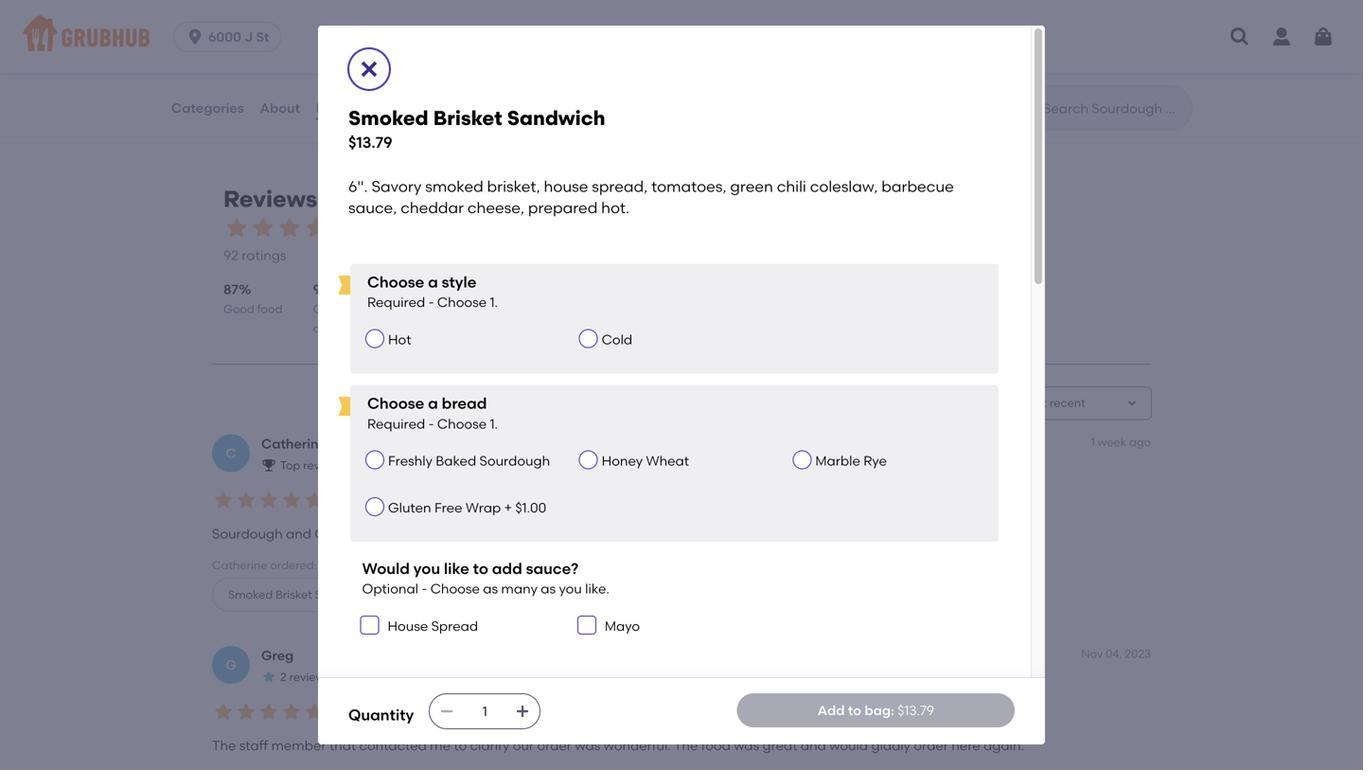 Task type: describe. For each thing, give the bounding box(es) containing it.
pancake circus
[[875, 17, 992, 35]]

wheat
[[646, 453, 690, 469]]

brisket,
[[487, 177, 540, 196]]

bj's restaurant & brewhouse
[[198, 17, 417, 35]]

1 horizontal spatial svg image
[[440, 704, 455, 719]]

wrap
[[466, 499, 501, 516]]

svg image inside 6000 j st button
[[186, 27, 205, 46]]

choose up correct on the left
[[367, 273, 425, 291]]

smoked
[[425, 177, 484, 196]]

2 the from the left
[[674, 737, 698, 753]]

Input item quantity number field
[[464, 694, 506, 728]]

would
[[362, 559, 410, 578]]

brisket for smoked brisket sandwich
[[276, 588, 312, 601]]

caesars
[[578, 17, 640, 35]]

bj's restaurant & brewhouse link
[[198, 15, 489, 37]]

cheese,
[[468, 198, 525, 217]]

1 vertical spatial great
[[763, 737, 798, 753]]

bread
[[442, 394, 487, 413]]

co
[[515, 185, 548, 213]]

- inside would you like to add sauce? optional - choose as many as you like.
[[422, 581, 427, 597]]

92
[[224, 247, 239, 263]]

6000
[[208, 29, 241, 45]]

staff
[[239, 737, 268, 753]]

barbecue
[[882, 177, 954, 196]]

that
[[329, 737, 356, 753]]

the staff member that contacted me to clarify our order was wonderful. the food was great and would gladly order here again.
[[212, 737, 1025, 753]]

mayo
[[605, 618, 640, 634]]

circus
[[944, 17, 992, 35]]

member
[[271, 737, 326, 753]]

subscription pass image
[[198, 41, 217, 56]]

- for style
[[429, 294, 434, 310]]

about button
[[259, 74, 301, 142]]

87 good food
[[224, 281, 283, 316]]

sourdough for for
[[361, 185, 486, 213]]

st
[[256, 29, 269, 45]]

pizza
[[644, 17, 683, 35]]

smoked brisket sandwich $13.79
[[349, 106, 606, 152]]

pancake
[[875, 17, 941, 35]]

trophy icon image
[[261, 457, 277, 473]]

optional
[[362, 581, 419, 597]]

j
[[245, 29, 253, 45]]

1. for style
[[490, 294, 498, 310]]

wonderful.
[[604, 737, 671, 753]]

1. for bread
[[490, 416, 498, 432]]

a for style
[[428, 273, 438, 291]]

1 as from the left
[[483, 581, 498, 597]]

about
[[260, 100, 300, 116]]

95
[[313, 281, 329, 297]]

style
[[442, 273, 477, 291]]

tomatoes,
[[652, 177, 727, 196]]

a for bread
[[428, 394, 438, 413]]

6000 j st
[[208, 29, 269, 45]]

chili
[[777, 177, 807, 196]]

coleslaw,
[[810, 177, 878, 196]]

25–40 min
[[198, 65, 254, 79]]

required for choose a style
[[367, 294, 425, 310]]

c
[[226, 445, 236, 461]]

rye
[[864, 453, 887, 469]]

here
[[952, 737, 981, 753]]

$13.79 for smoked brisket sandwich
[[349, 133, 393, 152]]

to inside would you like to add sauce? optional - choose as many as you like.
[[473, 559, 489, 578]]

0 horizontal spatial to
[[454, 737, 467, 753]]

food inside 87 good food
[[257, 302, 283, 316]]

2 horizontal spatial svg image
[[1229, 26, 1252, 48]]

choose down style
[[438, 294, 487, 310]]

sourdough for baked
[[480, 453, 550, 469]]

hot
[[388, 331, 412, 348]]

catherine for catherine  ordered:
[[212, 558, 268, 572]]

reviews button
[[315, 74, 370, 142]]

top
[[280, 459, 301, 472]]

freshly baked sourdough
[[388, 453, 550, 469]]

choose inside would you like to add sauce? optional - choose as many as you like.
[[431, 581, 480, 597]]

categories button
[[170, 74, 245, 142]]

quantity
[[349, 706, 414, 724]]

on
[[313, 302, 330, 316]]

would
[[830, 737, 869, 753]]

1 vertical spatial you
[[559, 581, 582, 597]]

honey
[[602, 453, 643, 469]]

many
[[501, 581, 538, 597]]

72
[[403, 281, 417, 297]]

little caesars pizza
[[536, 17, 683, 35]]

baked
[[436, 453, 477, 469]]

week
[[1098, 435, 1127, 449]]

g
[[226, 657, 237, 673]]

87
[[224, 281, 239, 297]]

smoked for smoked brisket sandwich
[[228, 588, 273, 601]]

add to bag: $13.79
[[818, 702, 935, 718]]

ago
[[1130, 435, 1152, 449]]

0 horizontal spatial you
[[414, 559, 440, 578]]

green
[[731, 177, 774, 196]]

reviews for reviews
[[316, 100, 369, 116]]

freshly
[[388, 453, 433, 469]]

sandwich for smoked brisket sandwich $13.79
[[507, 106, 606, 130]]

brewhouse
[[335, 17, 417, 35]]

me
[[430, 737, 451, 753]]

reviews
[[289, 670, 330, 684]]

reviewer
[[303, 459, 350, 472]]

reviews for reviews for sourdough & co
[[224, 185, 318, 213]]

1 vertical spatial &
[[491, 185, 509, 213]]



Task type: vqa. For each thing, say whether or not it's contained in the screenshot.
'great' to the bottom
yes



Task type: locate. For each thing, give the bounding box(es) containing it.
1. inside choose a bread required - choose 1.
[[490, 416, 498, 432]]

you
[[414, 559, 440, 578], [559, 581, 582, 597]]

0 vertical spatial ratings
[[1121, 86, 1166, 102]]

a inside choose a style required - choose 1.
[[428, 273, 438, 291]]

order down correct on the left
[[403, 321, 433, 335]]

plus icon image
[[377, 589, 388, 601]]

choose
[[367, 273, 425, 291], [438, 294, 487, 310], [367, 394, 425, 413], [438, 416, 487, 432], [431, 581, 480, 597]]

0 horizontal spatial sandwich
[[315, 588, 369, 601]]

smoked down catherine  ordered:
[[228, 588, 273, 601]]

0 horizontal spatial smoked
[[228, 588, 273, 601]]

0 horizontal spatial as
[[483, 581, 498, 597]]

catherine for catherine
[[261, 436, 327, 452]]

1 a from the top
[[428, 273, 438, 291]]

2 1. from the top
[[490, 416, 498, 432]]

you left the like.
[[559, 581, 582, 597]]

0 horizontal spatial great
[[408, 526, 443, 542]]

required inside choose a style required - choose 1.
[[367, 294, 425, 310]]

1 vertical spatial a
[[428, 394, 438, 413]]

0 vertical spatial to
[[473, 559, 489, 578]]

72 correct order
[[403, 281, 445, 335]]

brisket inside smoked brisket sandwich $13.79
[[434, 106, 503, 130]]

1 vertical spatial ratings
[[242, 247, 287, 263]]

2 required from the top
[[367, 416, 425, 432]]

required inside choose a bread required - choose 1.
[[367, 416, 425, 432]]

required
[[367, 294, 425, 310], [367, 416, 425, 432]]

to right the add
[[848, 702, 862, 718]]

1. right 72 correct order
[[490, 294, 498, 310]]

top reviewer
[[280, 459, 350, 472]]

smoked inside button
[[228, 588, 273, 601]]

the right wonderful. at the left of page
[[674, 737, 698, 753]]

sauce,
[[349, 198, 397, 217]]

0 vertical spatial sourdough
[[361, 185, 486, 213]]

1 required from the top
[[367, 294, 425, 310]]

& left brewhouse
[[319, 17, 331, 35]]

2 vertical spatial food
[[702, 737, 731, 753]]

the
[[212, 737, 236, 753], [674, 737, 698, 753]]

food right wonderful. at the left of page
[[702, 737, 731, 753]]

main navigation navigation
[[0, 0, 1364, 74]]

cheddar
[[401, 198, 464, 217]]

ratings right 92
[[242, 247, 287, 263]]

sandwich left plus icon
[[315, 588, 369, 601]]

smoked inside smoked brisket sandwich $13.79
[[349, 106, 429, 130]]

svg image
[[1313, 26, 1335, 48], [358, 58, 381, 81], [364, 619, 376, 631], [581, 619, 593, 631], [515, 704, 531, 719]]

prepared
[[528, 198, 598, 217]]

like.
[[585, 581, 610, 597]]

order left here
[[914, 737, 949, 753]]

6". savory smoked brisket, house spread, tomatoes, green chili coleslaw, barbecue sauce, cheddar cheese, prepared hot.
[[349, 177, 958, 217]]

0 vertical spatial reviews
[[316, 100, 369, 116]]

time
[[332, 302, 357, 316]]

clarify
[[470, 737, 510, 753]]

cold
[[602, 331, 633, 348]]

food
[[257, 302, 283, 316], [447, 526, 476, 542], [702, 737, 731, 753]]

search icon image
[[1013, 97, 1036, 119]]

sandwich for smoked brisket sandwich
[[315, 588, 369, 601]]

1 horizontal spatial as
[[541, 581, 556, 597]]

choose down like at the bottom left of page
[[431, 581, 480, 597]]

svg image inside main navigation navigation
[[1313, 26, 1335, 48]]

1 vertical spatial 1.
[[490, 416, 498, 432]]

a inside choose a bread required - choose 1.
[[428, 394, 438, 413]]

$1.00
[[516, 499, 547, 516]]

$13.79 right bag: on the right
[[898, 702, 935, 718]]

2
[[280, 670, 287, 684]]

0 vertical spatial and
[[286, 526, 312, 542]]

$13.79 up 6".
[[349, 133, 393, 152]]

sort by:
[[957, 396, 998, 410]]

1 vertical spatial catherine
[[212, 558, 268, 572]]

0 vertical spatial 1.
[[490, 294, 498, 310]]

smoked brisket sandwich button
[[212, 578, 404, 612]]

food right "good"
[[257, 302, 283, 316]]

reviews up 92 ratings
[[224, 185, 318, 213]]

0 vertical spatial catherine
[[261, 436, 327, 452]]

1 horizontal spatial $13.79
[[898, 702, 935, 718]]

1 vertical spatial brisket
[[276, 588, 312, 601]]

- right '72'
[[429, 294, 434, 310]]

1 horizontal spatial and
[[801, 737, 827, 753]]

ratings right 17
[[1121, 86, 1166, 102]]

greg
[[261, 647, 294, 664]]

1 horizontal spatial order
[[537, 737, 572, 753]]

a right '72'
[[428, 273, 438, 291]]

$13.79 for add to bag:
[[898, 702, 935, 718]]

required up hot
[[367, 294, 425, 310]]

catherine left ordered:
[[212, 558, 268, 572]]

catherine  ordered:
[[212, 558, 317, 572]]

1 horizontal spatial the
[[674, 737, 698, 753]]

17 ratings
[[1107, 86, 1166, 102]]

0 horizontal spatial the
[[212, 737, 236, 753]]

0 vertical spatial food
[[257, 302, 283, 316]]

great
[[408, 526, 443, 542], [763, 737, 798, 753]]

2 vertical spatial -
[[422, 581, 427, 597]]

marble
[[816, 453, 861, 469]]

ratings for 17 ratings
[[1121, 86, 1166, 102]]

contacted
[[360, 737, 427, 753]]

pancake circus link
[[875, 15, 1166, 37]]

ordered:
[[270, 558, 317, 572]]

1 week ago
[[1092, 435, 1152, 449]]

svg image
[[1229, 26, 1252, 48], [186, 27, 205, 46], [440, 704, 455, 719]]

25–40
[[198, 65, 231, 79]]

you left like at the bottom left of page
[[414, 559, 440, 578]]

required for choose a bread
[[367, 416, 425, 432]]

required up freshly
[[367, 416, 425, 432]]

the left staff at the bottom left
[[212, 737, 236, 753]]

smoked brisket sandwich
[[228, 588, 369, 601]]

sandwich up house on the left top of the page
[[507, 106, 606, 130]]

0 horizontal spatial &
[[319, 17, 331, 35]]

1 vertical spatial $13.79
[[898, 702, 935, 718]]

1 vertical spatial sandwich
[[315, 588, 369, 601]]

1 horizontal spatial brisket
[[434, 106, 503, 130]]

6000 j st button
[[173, 22, 289, 52]]

as
[[483, 581, 498, 597], [541, 581, 556, 597]]

sauce?
[[526, 559, 579, 578]]

1 horizontal spatial food
[[447, 526, 476, 542]]

0 horizontal spatial food
[[257, 302, 283, 316]]

$13.79 inside smoked brisket sandwich $13.79
[[349, 133, 393, 152]]

brisket inside button
[[276, 588, 312, 601]]

0 vertical spatial brisket
[[434, 106, 503, 130]]

0 vertical spatial required
[[367, 294, 425, 310]]

0 vertical spatial $13.79
[[349, 133, 393, 152]]

- up freshly
[[429, 416, 434, 432]]

1 horizontal spatial smoked
[[349, 106, 429, 130]]

reviews for sourdough & co
[[224, 185, 548, 213]]

free
[[435, 499, 463, 516]]

1 the from the left
[[212, 737, 236, 753]]

delivery
[[313, 321, 356, 335]]

0 horizontal spatial $13.79
[[349, 133, 393, 152]]

to right like at the bottom left of page
[[473, 559, 489, 578]]

1 vertical spatial food
[[447, 526, 476, 542]]

1 horizontal spatial you
[[559, 581, 582, 597]]

0 vertical spatial you
[[414, 559, 440, 578]]

0 horizontal spatial svg image
[[186, 27, 205, 46]]

2 horizontal spatial food
[[702, 737, 731, 753]]

and left would
[[801, 737, 827, 753]]

17
[[1107, 86, 1118, 102]]

house
[[388, 618, 428, 634]]

1 vertical spatial sourdough
[[480, 453, 550, 469]]

order right our
[[537, 737, 572, 753]]

again.
[[984, 737, 1025, 753]]

was
[[575, 737, 601, 753], [734, 737, 760, 753]]

- for bread
[[429, 416, 434, 432]]

0 horizontal spatial brisket
[[276, 588, 312, 601]]

0 vertical spatial great
[[408, 526, 443, 542]]

order
[[403, 321, 433, 335], [537, 737, 572, 753], [914, 737, 949, 753]]

1 vertical spatial -
[[429, 416, 434, 432]]

brisket up smoked
[[434, 106, 503, 130]]

1 horizontal spatial ratings
[[1121, 86, 1166, 102]]

1. up freshly baked sourdough
[[490, 416, 498, 432]]

food down gluten free wrap + $1.00
[[447, 526, 476, 542]]

+
[[504, 499, 512, 516]]

house spread
[[388, 618, 478, 634]]

6".
[[349, 177, 368, 196]]

0 horizontal spatial and
[[286, 526, 312, 542]]

a left bread
[[428, 394, 438, 413]]

smoked
[[349, 106, 429, 130], [228, 588, 273, 601]]

- inside choose a style required - choose 1.
[[429, 294, 434, 310]]

our
[[513, 737, 534, 753]]

1 horizontal spatial sandwich
[[507, 106, 606, 130]]

bj's
[[198, 17, 229, 35]]

1. inside choose a style required - choose 1.
[[490, 294, 498, 310]]

0 vertical spatial sandwich
[[507, 106, 606, 130]]

0 horizontal spatial ratings
[[242, 247, 287, 263]]

&
[[319, 17, 331, 35], [491, 185, 509, 213]]

1 vertical spatial to
[[848, 702, 862, 718]]

1 horizontal spatial was
[[734, 737, 760, 753]]

great down gluten in the bottom of the page
[[408, 526, 443, 542]]

great left would
[[763, 737, 798, 753]]

92 ratings
[[224, 247, 287, 263]]

1 horizontal spatial great
[[763, 737, 798, 753]]

reviews right the about
[[316, 100, 369, 116]]

1 horizontal spatial &
[[491, 185, 509, 213]]

sandwich
[[507, 106, 606, 130], [315, 588, 369, 601]]

2 horizontal spatial to
[[848, 702, 862, 718]]

2 vertical spatial to
[[454, 737, 467, 753]]

smoked up savory
[[349, 106, 429, 130]]

min
[[234, 65, 254, 79]]

order inside 72 correct order
[[403, 321, 433, 335]]

0 vertical spatial a
[[428, 273, 438, 291]]

add
[[492, 559, 523, 578]]

add
[[818, 702, 845, 718]]

sandwich inside button
[[315, 588, 369, 601]]

choose up freshly
[[367, 394, 425, 413]]

- right optional
[[422, 581, 427, 597]]

0 horizontal spatial was
[[575, 737, 601, 753]]

1.
[[490, 294, 498, 310], [490, 416, 498, 432]]

bag:
[[865, 702, 895, 718]]

nov 04, 2023
[[1082, 647, 1152, 661]]

would you like to add sauce? optional - choose as many as you like.
[[362, 559, 610, 597]]

& left co on the left top of the page
[[491, 185, 509, 213]]

1 vertical spatial reviews
[[224, 185, 318, 213]]

2 horizontal spatial order
[[914, 737, 949, 753]]

and up ordered:
[[286, 526, 312, 542]]

choose down bread
[[438, 416, 487, 432]]

1 vertical spatial smoked
[[228, 588, 273, 601]]

to right me
[[454, 737, 467, 753]]

sourdough
[[361, 185, 486, 213], [480, 453, 550, 469], [212, 526, 283, 542]]

2 vertical spatial sourdough
[[212, 526, 283, 542]]

1 vertical spatial required
[[367, 416, 425, 432]]

2023
[[1125, 647, 1152, 661]]

sourdough and company has great food
[[212, 526, 476, 542]]

brisket down ordered:
[[276, 588, 312, 601]]

as down add in the left bottom of the page
[[483, 581, 498, 597]]

reviews inside button
[[316, 100, 369, 116]]

2 a from the top
[[428, 394, 438, 413]]

0 vertical spatial smoked
[[349, 106, 429, 130]]

savory
[[372, 177, 422, 196]]

gladly
[[872, 737, 911, 753]]

marble rye
[[816, 453, 887, 469]]

1 1. from the top
[[490, 294, 498, 310]]

sandwich inside smoked brisket sandwich $13.79
[[507, 106, 606, 130]]

2 as from the left
[[541, 581, 556, 597]]

1 vertical spatial and
[[801, 737, 827, 753]]

gluten
[[388, 499, 432, 516]]

house
[[544, 177, 589, 196]]

ratings for 92 ratings
[[242, 247, 287, 263]]

2 reviews
[[280, 670, 330, 684]]

choose a bread required - choose 1.
[[367, 394, 498, 432]]

american
[[225, 41, 279, 55]]

brisket for smoked brisket sandwich $13.79
[[434, 106, 503, 130]]

for
[[323, 185, 355, 213]]

0 horizontal spatial order
[[403, 321, 433, 335]]

choose a style required - choose 1.
[[367, 273, 498, 310]]

smoked for smoked brisket sandwich $13.79
[[349, 106, 429, 130]]

good
[[224, 302, 255, 316]]

1 horizontal spatial to
[[473, 559, 489, 578]]

& inside bj's restaurant & brewhouse link
[[319, 17, 331, 35]]

- inside choose a bread required - choose 1.
[[429, 416, 434, 432]]

2 was from the left
[[734, 737, 760, 753]]

1
[[1092, 435, 1096, 449]]

as down sauce?
[[541, 581, 556, 597]]

has
[[382, 526, 405, 542]]

little caesars pizza link
[[536, 15, 827, 37]]

and
[[286, 526, 312, 542], [801, 737, 827, 753]]

0 vertical spatial &
[[319, 17, 331, 35]]

reviews
[[316, 100, 369, 116], [224, 185, 318, 213]]

company
[[315, 526, 379, 542]]

star icon image
[[1090, 64, 1105, 80], [1105, 64, 1120, 80], [1120, 64, 1136, 80], [1136, 64, 1151, 80], [1136, 64, 1151, 80], [1151, 64, 1166, 80], [224, 214, 250, 241], [250, 214, 277, 241], [277, 214, 303, 241], [303, 214, 330, 241], [212, 489, 235, 512], [235, 489, 258, 512], [258, 489, 280, 512], [280, 489, 303, 512], [303, 489, 326, 512], [261, 669, 277, 684], [212, 701, 235, 723], [235, 701, 258, 723], [258, 701, 280, 723], [280, 701, 303, 723], [303, 701, 326, 723]]

catherine up top
[[261, 436, 327, 452]]

1 was from the left
[[575, 737, 601, 753]]

0 vertical spatial -
[[429, 294, 434, 310]]

Search Sourdough & Co  search field
[[1042, 99, 1187, 117]]



